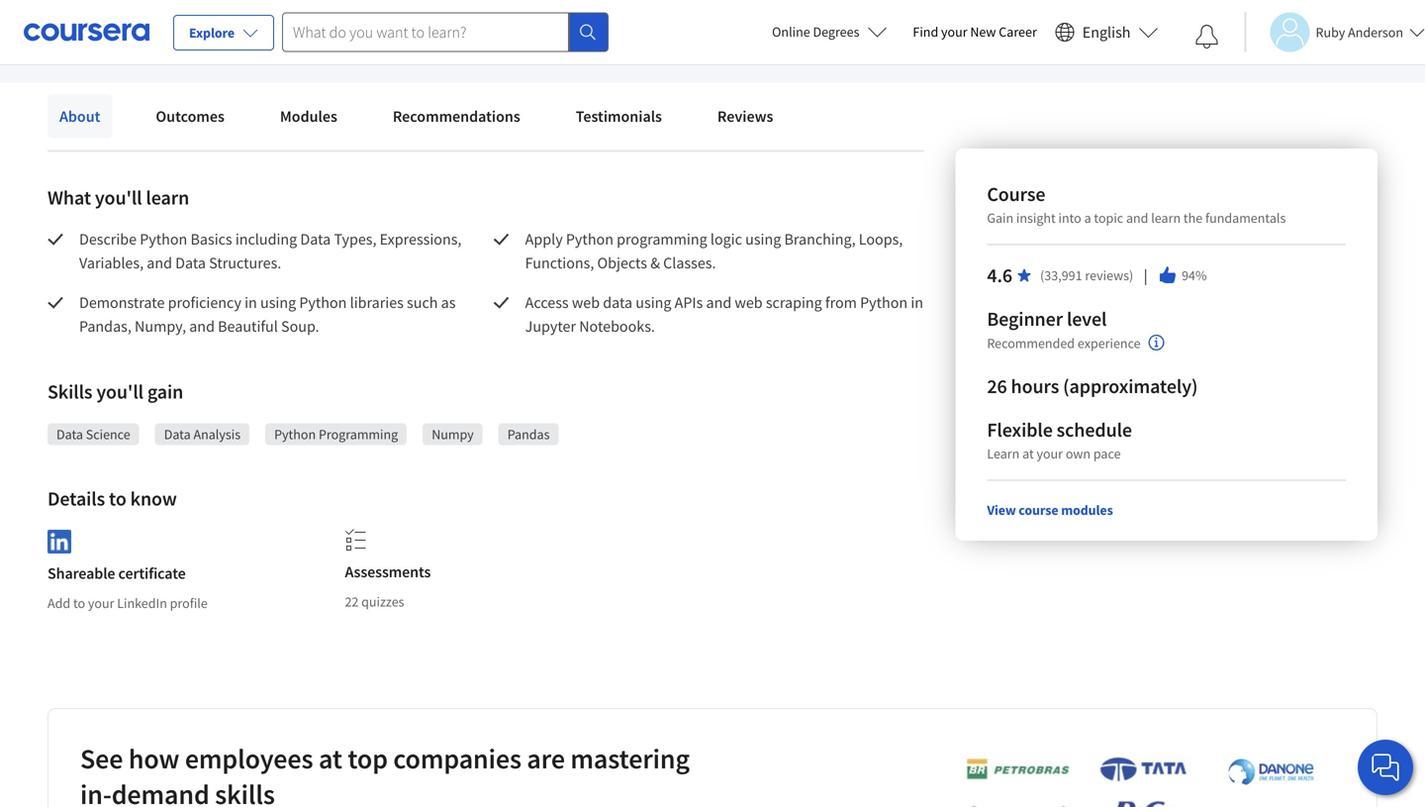 Task type: vqa. For each thing, say whether or not it's contained in the screenshot.
Recommendations link in the top of the page
yes



Task type: locate. For each thing, give the bounding box(es) containing it.
at for top
[[319, 741, 342, 776]]

linkedin
[[117, 594, 167, 612]]

and right apis
[[707, 293, 732, 312]]

and down proficiency
[[189, 316, 215, 336]]

career
[[999, 23, 1038, 41]]

numpy
[[432, 425, 474, 443]]

using inside access web data using apis and web scraping from python in jupyter notebooks.
[[636, 293, 672, 312]]

data science
[[56, 425, 130, 443]]

to right add
[[73, 594, 85, 612]]

your right find
[[942, 23, 968, 41]]

None search field
[[282, 12, 609, 52]]

using left apis
[[636, 293, 672, 312]]

schedule
[[1057, 417, 1133, 442]]

enrolled
[[158, 13, 213, 33]]

certificate
[[118, 564, 186, 583]]

1 vertical spatial your
[[1037, 445, 1064, 462]]

add
[[48, 594, 70, 612]]

and
[[1127, 209, 1149, 227], [147, 253, 172, 273], [707, 293, 732, 312], [189, 316, 215, 336]]

2 in from the left
[[911, 293, 924, 312]]

about link
[[48, 95, 112, 138]]

at
[[1023, 445, 1034, 462], [319, 741, 342, 776]]

insight
[[1017, 209, 1056, 227]]

your
[[942, 23, 968, 41], [1037, 445, 1064, 462], [88, 594, 114, 612]]

and right variables,
[[147, 253, 172, 273]]

in inside access web data using apis and web scraping from python in jupyter notebooks.
[[911, 293, 924, 312]]

access
[[525, 293, 569, 312]]

to left know in the bottom of the page
[[109, 486, 126, 511]]

course
[[988, 182, 1046, 206]]

to for your
[[73, 594, 85, 612]]

explore
[[189, 24, 235, 42]]

1 vertical spatial at
[[319, 741, 342, 776]]

beautiful
[[218, 316, 278, 336]]

using up soup.
[[260, 293, 296, 312]]

your down shareable certificate
[[88, 594, 114, 612]]

1 in from the left
[[245, 293, 257, 312]]

see
[[80, 741, 123, 776]]

0 horizontal spatial using
[[260, 293, 296, 312]]

0 vertical spatial at
[[1023, 445, 1034, 462]]

0 horizontal spatial at
[[319, 741, 342, 776]]

data
[[603, 293, 633, 312]]

at right learn at the right
[[1023, 445, 1034, 462]]

0 vertical spatial to
[[109, 486, 126, 511]]

top
[[348, 741, 388, 776]]

beginner level
[[988, 306, 1107, 331]]

companies
[[393, 741, 522, 776]]

data left science
[[56, 425, 83, 443]]

0 horizontal spatial web
[[572, 293, 600, 312]]

0 horizontal spatial your
[[88, 594, 114, 612]]

1 horizontal spatial using
[[636, 293, 672, 312]]

python
[[140, 229, 187, 249], [566, 229, 614, 249], [299, 293, 347, 312], [861, 293, 908, 312], [274, 425, 316, 443]]

about
[[59, 106, 100, 126]]

course gain insight into a topic and learn the fundamentals
[[988, 182, 1287, 227]]

you'll up science
[[96, 379, 144, 404]]

online degrees
[[772, 23, 860, 41]]

in
[[245, 293, 257, 312], [911, 293, 924, 312]]

you'll up describe
[[95, 185, 142, 210]]

at for your
[[1023, 445, 1034, 462]]

and inside access web data using apis and web scraping from python in jupyter notebooks.
[[707, 293, 732, 312]]

gain
[[147, 379, 183, 404]]

recommended
[[988, 334, 1075, 352]]

at inside flexible schedule learn at your own pace
[[1023, 445, 1034, 462]]

python left programming
[[274, 425, 316, 443]]

learn down outcomes
[[146, 185, 189, 210]]

expressions,
[[380, 229, 462, 249]]

pandas
[[508, 425, 550, 443]]

course
[[1019, 501, 1059, 519]]

at inside see how employees at top companies are mastering in-demand skills
[[319, 741, 342, 776]]

coursera image
[[24, 16, 150, 48]]

using
[[746, 229, 782, 249], [260, 293, 296, 312], [636, 293, 672, 312]]

685,713
[[48, 13, 102, 33]]

2 horizontal spatial your
[[1037, 445, 1064, 462]]

in up beautiful
[[245, 293, 257, 312]]

22 quizzes
[[345, 593, 405, 610]]

including
[[235, 229, 297, 249]]

such
[[407, 293, 438, 312]]

shareable certificate
[[48, 564, 186, 583]]

1 vertical spatial you'll
[[96, 379, 144, 404]]

1 horizontal spatial web
[[735, 293, 763, 312]]

and inside describe python basics including data types, expressions, variables, and data structures.
[[147, 253, 172, 273]]

using right logic
[[746, 229, 782, 249]]

2 vertical spatial your
[[88, 594, 114, 612]]

online
[[772, 23, 811, 41]]

1 web from the left
[[572, 293, 600, 312]]

modules
[[1062, 501, 1114, 519]]

ruby anderson
[[1316, 23, 1404, 41]]

at left top
[[319, 741, 342, 776]]

and right topic
[[1127, 209, 1149, 227]]

experience
[[1078, 334, 1141, 352]]

information about difficulty level pre-requisites. image
[[1149, 335, 1165, 351]]

pandas,
[[79, 316, 132, 336]]

level
[[1067, 306, 1107, 331]]

coursera enterprise logos image
[[937, 756, 1333, 807]]

python up functions,
[[566, 229, 614, 249]]

into
[[1059, 209, 1082, 227]]

learn left the the
[[1152, 209, 1181, 227]]

using inside "apply python programming logic using branching, loops, functions, objects & classes."
[[746, 229, 782, 249]]

testimonials link
[[564, 95, 674, 138]]

details to know
[[48, 486, 177, 511]]

english
[[1083, 22, 1131, 42]]

libraries
[[350, 293, 404, 312]]

proficiency
[[168, 293, 242, 312]]

using for access web data using apis and web scraping from python in jupyter notebooks.
[[636, 293, 672, 312]]

0 horizontal spatial to
[[73, 594, 85, 612]]

1 horizontal spatial to
[[109, 486, 126, 511]]

using inside demonstrate proficiency in using python libraries such as pandas, numpy, and beautiful soup.
[[260, 293, 296, 312]]

python right from
[[861, 293, 908, 312]]

web left scraping
[[735, 293, 763, 312]]

data left types,
[[300, 229, 331, 249]]

0 vertical spatial you'll
[[95, 185, 142, 210]]

analysis
[[194, 425, 241, 443]]

skills you'll gain
[[48, 379, 183, 404]]

mastering
[[571, 741, 690, 776]]

know
[[130, 486, 177, 511]]

science
[[86, 425, 130, 443]]

view
[[988, 501, 1017, 519]]

outcomes
[[156, 106, 225, 126]]

0 vertical spatial your
[[942, 23, 968, 41]]

your left own
[[1037, 445, 1064, 462]]

quizzes
[[362, 593, 405, 610]]

0 horizontal spatial in
[[245, 293, 257, 312]]

find your new career
[[913, 23, 1038, 41]]

modules
[[280, 106, 338, 126]]

python up soup.
[[299, 293, 347, 312]]

data analysis
[[164, 425, 241, 443]]

recommendations link
[[381, 95, 532, 138]]

1 horizontal spatial in
[[911, 293, 924, 312]]

branching,
[[785, 229, 856, 249]]

in right from
[[911, 293, 924, 312]]

1 horizontal spatial at
[[1023, 445, 1034, 462]]

1 horizontal spatial learn
[[1152, 209, 1181, 227]]

find
[[913, 23, 939, 41]]

classes.
[[664, 253, 716, 273]]

what you'll learn
[[48, 185, 189, 210]]

python left the basics
[[140, 229, 187, 249]]

testimonials
[[576, 106, 662, 126]]

2 horizontal spatial using
[[746, 229, 782, 249]]

show notifications image
[[1196, 25, 1219, 49]]

how
[[129, 741, 180, 776]]

python programming
[[274, 425, 398, 443]]

web left data
[[572, 293, 600, 312]]

flexible schedule learn at your own pace
[[988, 417, 1133, 462]]

1 vertical spatial to
[[73, 594, 85, 612]]

numpy,
[[135, 316, 186, 336]]

python inside describe python basics including data types, expressions, variables, and data structures.
[[140, 229, 187, 249]]

objects
[[598, 253, 648, 273]]



Task type: describe. For each thing, give the bounding box(es) containing it.
you'll for what
[[95, 185, 142, 210]]

fundamentals
[[1206, 209, 1287, 227]]

gain
[[988, 209, 1014, 227]]

demonstrate proficiency in using python libraries such as pandas, numpy, and beautiful soup.
[[79, 293, 459, 336]]

recommendations
[[393, 106, 521, 126]]

|
[[1142, 264, 1151, 286]]

4.6
[[988, 263, 1013, 288]]

skills
[[48, 379, 93, 404]]

0 horizontal spatial learn
[[146, 185, 189, 210]]

demonstrate
[[79, 293, 165, 312]]

describe
[[79, 229, 137, 249]]

(33,991 reviews) |
[[1041, 264, 1151, 286]]

explore button
[[173, 15, 274, 51]]

assessments
[[345, 562, 431, 582]]

python inside demonstrate proficiency in using python libraries such as pandas, numpy, and beautiful soup.
[[299, 293, 347, 312]]

programming
[[319, 425, 398, 443]]

demand
[[112, 777, 210, 807]]

data down the basics
[[175, 253, 206, 273]]

beginner
[[988, 306, 1064, 331]]

english button
[[1047, 0, 1167, 64]]

already
[[106, 13, 155, 33]]

variables,
[[79, 253, 144, 273]]

modules link
[[268, 95, 349, 138]]

structures.
[[209, 253, 281, 273]]

&
[[651, 253, 660, 273]]

logic
[[711, 229, 743, 249]]

pace
[[1094, 445, 1121, 462]]

the
[[1184, 209, 1203, 227]]

types,
[[334, 229, 377, 249]]

shareable
[[48, 564, 115, 583]]

and inside demonstrate proficiency in using python libraries such as pandas, numpy, and beautiful soup.
[[189, 316, 215, 336]]

anderson
[[1349, 23, 1404, 41]]

employees
[[185, 741, 313, 776]]

programming
[[617, 229, 708, 249]]

apis
[[675, 293, 703, 312]]

python inside access web data using apis and web scraping from python in jupyter notebooks.
[[861, 293, 908, 312]]

flexible
[[988, 417, 1053, 442]]

and inside course gain insight into a topic and learn the fundamentals
[[1127, 209, 1149, 227]]

ruby
[[1316, 23, 1346, 41]]

data left analysis
[[164, 425, 191, 443]]

reviews)
[[1086, 266, 1134, 284]]

in-
[[80, 777, 112, 807]]

add to your linkedin profile
[[48, 594, 208, 612]]

your inside flexible schedule learn at your own pace
[[1037, 445, 1064, 462]]

2 web from the left
[[735, 293, 763, 312]]

to for know
[[109, 486, 126, 511]]

22
[[345, 593, 359, 610]]

(33,991
[[1041, 266, 1083, 284]]

find your new career link
[[903, 20, 1047, 45]]

apply
[[525, 229, 563, 249]]

details
[[48, 486, 105, 511]]

hours
[[1012, 374, 1060, 399]]

26 hours (approximately)
[[988, 374, 1199, 399]]

reviews
[[718, 106, 774, 126]]

apply python programming logic using branching, loops, functions, objects & classes.
[[525, 229, 907, 273]]

python inside "apply python programming logic using branching, loops, functions, objects & classes."
[[566, 229, 614, 249]]

scraping
[[766, 293, 823, 312]]

notebooks.
[[579, 316, 655, 336]]

in inside demonstrate proficiency in using python libraries such as pandas, numpy, and beautiful soup.
[[245, 293, 257, 312]]

reviews link
[[706, 95, 786, 138]]

access web data using apis and web scraping from python in jupyter notebooks.
[[525, 293, 927, 336]]

using for demonstrate proficiency in using python libraries such as pandas, numpy, and beautiful soup.
[[260, 293, 296, 312]]

degrees
[[813, 23, 860, 41]]

What do you want to learn? text field
[[282, 12, 569, 52]]

functions,
[[525, 253, 594, 273]]

profile
[[170, 594, 208, 612]]

chat with us image
[[1370, 752, 1402, 783]]

685,713 already enrolled
[[48, 13, 213, 33]]

learn inside course gain insight into a topic and learn the fundamentals
[[1152, 209, 1181, 227]]

1 horizontal spatial your
[[942, 23, 968, 41]]

loops,
[[859, 229, 903, 249]]

see how employees at top companies are mastering in-demand skills
[[80, 741, 690, 807]]

view course modules link
[[988, 501, 1114, 519]]

describe python basics including data types, expressions, variables, and data structures.
[[79, 229, 465, 273]]

26
[[988, 374, 1008, 399]]

view course modules
[[988, 501, 1114, 519]]

own
[[1066, 445, 1091, 462]]

you'll for skills
[[96, 379, 144, 404]]



